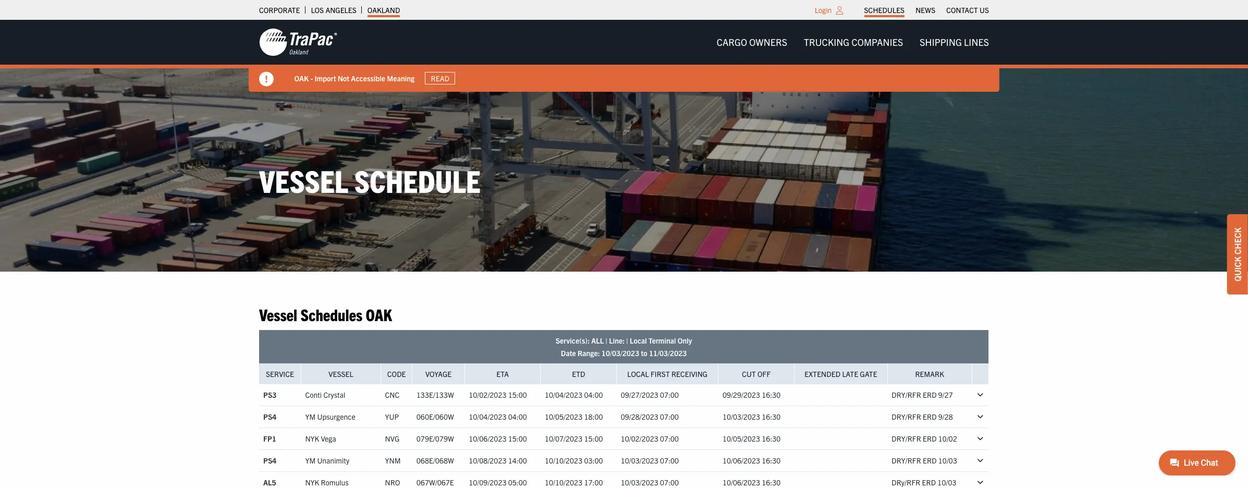 Task type: vqa. For each thing, say whether or not it's contained in the screenshot.


Task type: locate. For each thing, give the bounding box(es) containing it.
1 vertical spatial 10/02/2023
[[621, 434, 659, 444]]

0 horizontal spatial 04:00
[[508, 412, 527, 422]]

10/05/2023 for 10/05/2023 18:00
[[545, 412, 583, 422]]

banner
[[0, 20, 1249, 92]]

dry/rfr
[[892, 390, 922, 400], [892, 412, 922, 422], [892, 434, 922, 444], [892, 456, 922, 465]]

07:00 for 04:00
[[660, 390, 679, 400]]

1 07:00 from the top
[[660, 390, 679, 400]]

| right line:
[[627, 336, 629, 345]]

lines
[[965, 36, 990, 48]]

solid image
[[259, 72, 274, 87]]

10/06/2023 16:30
[[723, 456, 781, 465], [723, 478, 781, 487]]

ps4 down ps3 in the bottom left of the page
[[263, 412, 277, 422]]

10/08/2023 14:00
[[469, 456, 527, 465]]

local inside service(s): all | line: | local terminal only date range: 10/03/2023 to 11/03/2023
[[630, 336, 647, 345]]

banner containing cargo owners
[[0, 20, 1249, 92]]

shipping lines
[[920, 36, 990, 48]]

| right all
[[606, 336, 608, 345]]

ym left unanimity
[[305, 456, 316, 465]]

1 horizontal spatial 10/05/2023
[[723, 434, 761, 444]]

4 16:30 from the top
[[762, 456, 781, 465]]

companies
[[852, 36, 904, 48]]

dry/rfr up dry/rfr erd 9/28
[[892, 390, 922, 400]]

15:00 for 10/07/2023 15:00
[[584, 434, 603, 444]]

dry/rfr up dry/rfr
[[892, 456, 922, 465]]

10/02/2023 down eta at the bottom of the page
[[469, 390, 507, 400]]

04:00 up "18:00"
[[584, 390, 603, 400]]

menu bar up shipping
[[859, 3, 995, 17]]

10/04/2023 up '10/05/2023 18:00'
[[545, 390, 583, 400]]

menu bar containing schedules
[[859, 3, 995, 17]]

voyage
[[426, 369, 452, 379]]

vessel
[[259, 161, 349, 199], [259, 304, 297, 325], [329, 369, 354, 379]]

read link
[[425, 72, 456, 85]]

quick check link
[[1228, 214, 1249, 295]]

unanimity
[[317, 456, 350, 465]]

0 vertical spatial 10/03/2023 07:00
[[621, 456, 679, 465]]

0 vertical spatial 10/06/2023
[[469, 434, 507, 444]]

0 horizontal spatial 10/04/2023 04:00
[[469, 412, 527, 422]]

10/04/2023 up 10/06/2023 15:00
[[469, 412, 507, 422]]

10/08/2023
[[469, 456, 507, 465]]

0 vertical spatial 10/04/2023
[[545, 390, 583, 400]]

09/27/2023 07:00
[[621, 390, 679, 400]]

1 vertical spatial oak
[[366, 304, 392, 325]]

0 vertical spatial 10/05/2023
[[545, 412, 583, 422]]

menu bar down the light image
[[709, 32, 998, 53]]

10/05/2023 down 10/03/2023 16:30
[[723, 434, 761, 444]]

1 dry/rfr from the top
[[892, 390, 922, 400]]

1 vertical spatial schedules
[[301, 304, 363, 325]]

1 vertical spatial 10/03
[[938, 478, 957, 487]]

schedules
[[865, 5, 905, 15], [301, 304, 363, 325]]

vessel for vessel schedules oak
[[259, 304, 297, 325]]

import
[[315, 73, 336, 83]]

erd
[[923, 390, 937, 400], [923, 412, 937, 422], [923, 434, 937, 444], [923, 456, 937, 465], [923, 478, 937, 487]]

0 vertical spatial schedules
[[865, 5, 905, 15]]

16:30 for dry/rfr erd 9/27
[[762, 390, 781, 400]]

10/04/2023 04:00 down etd in the bottom left of the page
[[545, 390, 603, 400]]

oakland
[[368, 5, 400, 15]]

1 ps4 from the top
[[263, 412, 277, 422]]

1 vertical spatial ym
[[305, 456, 316, 465]]

9/27
[[939, 390, 954, 400]]

10/02/2023 down 09/28/2023
[[621, 434, 659, 444]]

2 16:30 from the top
[[762, 412, 781, 422]]

10/05/2023 up 10/07/2023
[[545, 412, 583, 422]]

first
[[651, 369, 670, 379]]

1 nyk from the top
[[305, 434, 319, 444]]

133e/133w
[[417, 390, 454, 400]]

09/29/2023 16:30
[[723, 390, 781, 400]]

dry/rfr erd 10/02
[[892, 434, 958, 444]]

romulus
[[321, 478, 349, 487]]

dry/rfr for dry/rfr erd 9/27
[[892, 390, 922, 400]]

4 dry/rfr from the top
[[892, 456, 922, 465]]

10/05/2023 for 10/05/2023 16:30
[[723, 434, 761, 444]]

10/07/2023
[[545, 434, 583, 444]]

nyk left vega
[[305, 434, 319, 444]]

0 vertical spatial oak
[[295, 73, 309, 83]]

0 vertical spatial 10/03
[[939, 456, 958, 465]]

09/29/2023
[[723, 390, 761, 400]]

10/04/2023 04:00
[[545, 390, 603, 400], [469, 412, 527, 422]]

nyk vega
[[305, 434, 336, 444]]

nyk left romulus on the left of page
[[305, 478, 319, 487]]

contact us
[[947, 5, 990, 15]]

1 horizontal spatial |
[[627, 336, 629, 345]]

2 10/03/2023 07:00 from the top
[[621, 478, 679, 487]]

1 horizontal spatial 10/02/2023
[[621, 434, 659, 444]]

10/10/2023 down 10/07/2023
[[545, 456, 583, 465]]

cnc
[[385, 390, 400, 400]]

04:00 down 10/02/2023 15:00
[[508, 412, 527, 422]]

accessible
[[352, 73, 386, 83]]

erd for dry/rfr erd 10/03
[[923, 478, 937, 487]]

1 horizontal spatial schedules
[[865, 5, 905, 15]]

0 vertical spatial 04:00
[[584, 390, 603, 400]]

erd left 9/28
[[923, 412, 937, 422]]

3 dry/rfr from the top
[[892, 434, 922, 444]]

0 vertical spatial 10/02/2023
[[469, 390, 507, 400]]

2 07:00 from the top
[[660, 412, 679, 422]]

shipping
[[920, 36, 962, 48]]

10/03 down the dry/rfr erd 10/03
[[938, 478, 957, 487]]

1 horizontal spatial 04:00
[[584, 390, 603, 400]]

corporate
[[259, 5, 300, 15]]

10/06/2023 for 10/10/2023 17:00
[[723, 478, 761, 487]]

erd down the dry/rfr erd 10/03
[[923, 478, 937, 487]]

04:00
[[584, 390, 603, 400], [508, 412, 527, 422]]

menu bar inside banner
[[709, 32, 998, 53]]

0 vertical spatial menu bar
[[859, 3, 995, 17]]

05:00
[[508, 478, 527, 487]]

1 vertical spatial 10/04/2023
[[469, 412, 507, 422]]

10/06/2023 15:00
[[469, 434, 527, 444]]

068e/068w
[[417, 456, 454, 465]]

0 horizontal spatial oak
[[295, 73, 309, 83]]

2 10/06/2023 16:30 from the top
[[723, 478, 781, 487]]

erd left 9/27
[[923, 390, 937, 400]]

1 ym from the top
[[305, 412, 316, 422]]

0 vertical spatial ps4
[[263, 412, 277, 422]]

trucking companies
[[804, 36, 904, 48]]

erd down dry/rfr erd 10/02
[[923, 456, 937, 465]]

16:30
[[762, 390, 781, 400], [762, 412, 781, 422], [762, 434, 781, 444], [762, 456, 781, 465], [762, 478, 781, 487]]

1 vertical spatial 10/05/2023
[[723, 434, 761, 444]]

light image
[[837, 6, 844, 15]]

10/03 down the 10/02
[[939, 456, 958, 465]]

1 horizontal spatial 10/04/2023
[[545, 390, 583, 400]]

1 16:30 from the top
[[762, 390, 781, 400]]

dry/rfr down dry/rfr erd 9/27
[[892, 412, 922, 422]]

0 vertical spatial 10/06/2023 16:30
[[723, 456, 781, 465]]

10/09/2023
[[469, 478, 507, 487]]

2 ps4 from the top
[[263, 456, 277, 465]]

16:30 for dry/rfr erd 10/03
[[762, 478, 781, 487]]

login link
[[815, 5, 832, 15]]

1 horizontal spatial 10/04/2023 04:00
[[545, 390, 603, 400]]

1 vertical spatial 04:00
[[508, 412, 527, 422]]

1 vertical spatial vessel
[[259, 304, 297, 325]]

5 07:00 from the top
[[660, 478, 679, 487]]

0 vertical spatial 10/10/2023
[[545, 456, 583, 465]]

1 vertical spatial 10/10/2023
[[545, 478, 583, 487]]

1 vertical spatial 10/06/2023
[[723, 456, 761, 465]]

ps4 for ym unanimity
[[263, 456, 277, 465]]

15:00 for 10/06/2023 15:00
[[508, 434, 527, 444]]

0 vertical spatial ym
[[305, 412, 316, 422]]

1 vertical spatial nyk
[[305, 478, 319, 487]]

5 16:30 from the top
[[762, 478, 781, 487]]

news link
[[916, 3, 936, 17]]

ps4
[[263, 412, 277, 422], [263, 456, 277, 465]]

local up 09/27/2023 on the bottom of page
[[628, 369, 649, 379]]

1 vertical spatial 10/03/2023 07:00
[[621, 478, 679, 487]]

ps4 down fp1
[[263, 456, 277, 465]]

2 10/10/2023 from the top
[[545, 478, 583, 487]]

local
[[630, 336, 647, 345], [628, 369, 649, 379]]

0 vertical spatial local
[[630, 336, 647, 345]]

10/04/2023 04:00 up 10/06/2023 15:00
[[469, 412, 527, 422]]

10/10/2023 03:00
[[545, 456, 603, 465]]

1 vertical spatial menu bar
[[709, 32, 998, 53]]

0 horizontal spatial schedules
[[301, 304, 363, 325]]

menu bar
[[859, 3, 995, 17], [709, 32, 998, 53]]

10/09/2023 05:00
[[469, 478, 527, 487]]

ym down conti
[[305, 412, 316, 422]]

dry/rfr erd 9/27
[[892, 390, 954, 400]]

10/02/2023 for 10/02/2023 15:00
[[469, 390, 507, 400]]

10/04/2023
[[545, 390, 583, 400], [469, 412, 507, 422]]

cargo owners
[[717, 36, 788, 48]]

al5
[[263, 478, 276, 487]]

login
[[815, 5, 832, 15]]

dry/rfr for dry/rfr erd 10/03
[[892, 456, 922, 465]]

10/03/2023 07:00
[[621, 456, 679, 465], [621, 478, 679, 487]]

1 10/06/2023 16:30 from the top
[[723, 456, 781, 465]]

0 vertical spatial nyk
[[305, 434, 319, 444]]

all
[[592, 336, 604, 345]]

10/10/2023 for 10/10/2023 17:00
[[545, 478, 583, 487]]

erd left the 10/02
[[923, 434, 937, 444]]

2 | from the left
[[627, 336, 629, 345]]

10/03 for dry/rfr erd 10/03
[[939, 456, 958, 465]]

off
[[758, 369, 771, 379]]

2 vertical spatial 10/06/2023
[[723, 478, 761, 487]]

1 10/10/2023 from the top
[[545, 456, 583, 465]]

shipping lines link
[[912, 32, 998, 53]]

erd for dry/rfr erd 9/28
[[923, 412, 937, 422]]

menu bar containing cargo owners
[[709, 32, 998, 53]]

trucking companies link
[[796, 32, 912, 53]]

1 10/03/2023 07:00 from the top
[[621, 456, 679, 465]]

conti
[[305, 390, 322, 400]]

2 dry/rfr from the top
[[892, 412, 922, 422]]

1 vertical spatial local
[[628, 369, 649, 379]]

15:00 down "18:00"
[[584, 434, 603, 444]]

1 vertical spatial 10/06/2023 16:30
[[723, 478, 781, 487]]

0 vertical spatial 10/04/2023 04:00
[[545, 390, 603, 400]]

15:00 up "14:00"
[[508, 434, 527, 444]]

10/06/2023
[[469, 434, 507, 444], [723, 456, 761, 465], [723, 478, 761, 487]]

nyk for nyk vega
[[305, 434, 319, 444]]

0 horizontal spatial |
[[606, 336, 608, 345]]

ym for ym upsurgence
[[305, 412, 316, 422]]

1 vertical spatial 10/04/2023 04:00
[[469, 412, 527, 422]]

0 horizontal spatial 10/05/2023
[[545, 412, 583, 422]]

3 07:00 from the top
[[660, 434, 679, 444]]

dry/rfr down dry/rfr erd 9/28
[[892, 434, 922, 444]]

2 ym from the top
[[305, 456, 316, 465]]

0 vertical spatial vessel
[[259, 161, 349, 199]]

ym
[[305, 412, 316, 422], [305, 456, 316, 465]]

schedules link
[[865, 3, 905, 17]]

10/10/2023 down 10/10/2023 03:00
[[545, 478, 583, 487]]

range:
[[578, 348, 600, 358]]

eta
[[497, 369, 509, 379]]

4 07:00 from the top
[[660, 456, 679, 465]]

|
[[606, 336, 608, 345], [627, 336, 629, 345]]

15:00 down eta at the bottom of the page
[[508, 390, 527, 400]]

oak inside banner
[[295, 73, 309, 83]]

2 nyk from the top
[[305, 478, 319, 487]]

0 horizontal spatial 10/02/2023
[[469, 390, 507, 400]]

quick
[[1233, 257, 1244, 282]]

1 vertical spatial ps4
[[263, 456, 277, 465]]

local up to
[[630, 336, 647, 345]]

dry/rfr erd 9/28
[[892, 412, 954, 422]]

3 16:30 from the top
[[762, 434, 781, 444]]

10/03/2023 07:00 for 10/10/2023 03:00
[[621, 456, 679, 465]]

07:00
[[660, 390, 679, 400], [660, 412, 679, 422], [660, 434, 679, 444], [660, 456, 679, 465], [660, 478, 679, 487]]



Task type: describe. For each thing, give the bounding box(es) containing it.
los
[[311, 5, 324, 15]]

-
[[311, 73, 313, 83]]

nro
[[385, 478, 400, 487]]

07:00 for 03:00
[[660, 456, 679, 465]]

schedule
[[355, 161, 481, 199]]

10/02/2023 07:00
[[621, 434, 679, 444]]

07:00 for 18:00
[[660, 412, 679, 422]]

fp1
[[263, 434, 276, 444]]

10/10/2023 for 10/10/2023 03:00
[[545, 456, 583, 465]]

dry/rfr erd 10/03
[[892, 456, 958, 465]]

nvg
[[385, 434, 400, 444]]

extended
[[805, 369, 841, 379]]

quick check
[[1233, 228, 1244, 282]]

nyk romulus
[[305, 478, 349, 487]]

0 horizontal spatial 10/04/2023
[[469, 412, 507, 422]]

trucking
[[804, 36, 850, 48]]

extended late gate
[[805, 369, 878, 379]]

ps4 for ym upsurgence
[[263, 412, 277, 422]]

16:30 for dry/rfr erd 10/03
[[762, 456, 781, 465]]

only
[[678, 336, 692, 345]]

10/05/2023 18:00
[[545, 412, 603, 422]]

10/06/2023 for 10/10/2023 03:00
[[723, 456, 761, 465]]

dry/rfr
[[892, 478, 921, 487]]

news
[[916, 5, 936, 15]]

dry/rfr erd 10/03
[[892, 478, 957, 487]]

03:00
[[584, 456, 603, 465]]

receiving
[[672, 369, 708, 379]]

to
[[641, 348, 648, 358]]

service
[[266, 369, 294, 379]]

line:
[[609, 336, 625, 345]]

read
[[431, 74, 450, 83]]

060e/060w
[[417, 412, 454, 422]]

cut off
[[742, 369, 771, 379]]

erd for dry/rfr erd 9/27
[[923, 390, 937, 400]]

10/03 for dry/rfr erd 10/03
[[938, 478, 957, 487]]

10/05/2023 16:30
[[723, 434, 781, 444]]

remark
[[916, 369, 945, 379]]

ym upsurgence
[[305, 412, 356, 422]]

067w/067e
[[417, 478, 454, 487]]

ym unanimity
[[305, 456, 350, 465]]

oakland link
[[368, 3, 400, 17]]

schedules inside menu bar
[[865, 5, 905, 15]]

10/02/2023 for 10/02/2023 07:00
[[621, 434, 659, 444]]

service(s):
[[556, 336, 590, 345]]

owners
[[750, 36, 788, 48]]

upsurgence
[[317, 412, 356, 422]]

terminal
[[649, 336, 676, 345]]

corporate link
[[259, 3, 300, 17]]

los angeles
[[311, 5, 357, 15]]

vessel schedule
[[259, 161, 481, 199]]

code
[[388, 369, 406, 379]]

07:00 for 15:00
[[660, 434, 679, 444]]

vessel schedules oak
[[259, 304, 392, 325]]

cargo owners link
[[709, 32, 796, 53]]

ym for ym unanimity
[[305, 456, 316, 465]]

check
[[1233, 228, 1244, 255]]

10/06/2023 16:30 for dry/rfr
[[723, 456, 781, 465]]

contact us link
[[947, 3, 990, 17]]

ynm
[[385, 456, 401, 465]]

10/10/2023 17:00
[[545, 478, 603, 487]]

dry/rfr for dry/rfr erd 9/28
[[892, 412, 922, 422]]

date
[[561, 348, 576, 358]]

10/02
[[939, 434, 958, 444]]

local first receiving
[[628, 369, 708, 379]]

not
[[338, 73, 350, 83]]

vessel for vessel schedule
[[259, 161, 349, 199]]

10/02/2023 15:00
[[469, 390, 527, 400]]

angeles
[[326, 5, 357, 15]]

cargo
[[717, 36, 748, 48]]

09/28/2023 07:00
[[621, 412, 679, 422]]

meaning
[[387, 73, 415, 83]]

cut
[[742, 369, 756, 379]]

10/06/2023 16:30 for dry/rfr
[[723, 478, 781, 487]]

2 vertical spatial vessel
[[329, 369, 354, 379]]

16:30 for dry/rfr erd 10/02
[[762, 434, 781, 444]]

10/07/2023 15:00
[[545, 434, 603, 444]]

10/03/2023 16:30
[[723, 412, 781, 422]]

dry/rfr for dry/rfr erd 10/02
[[892, 434, 922, 444]]

ps3
[[263, 390, 277, 400]]

16:30 for dry/rfr erd 9/28
[[762, 412, 781, 422]]

079e/079w
[[417, 434, 454, 444]]

us
[[980, 5, 990, 15]]

1 horizontal spatial oak
[[366, 304, 392, 325]]

gate
[[861, 369, 878, 379]]

10/03/2023 inside service(s): all | line: | local terminal only date range: 10/03/2023 to 11/03/2023
[[602, 348, 640, 358]]

10/03/2023 07:00 for 10/10/2023 17:00
[[621, 478, 679, 487]]

15:00 for 10/02/2023 15:00
[[508, 390, 527, 400]]

erd for dry/rfr erd 10/03
[[923, 456, 937, 465]]

erd for dry/rfr erd 10/02
[[923, 434, 937, 444]]

oakland image
[[259, 28, 338, 57]]

yup
[[385, 412, 399, 422]]

1 | from the left
[[606, 336, 608, 345]]

etd
[[572, 369, 586, 379]]

conti crystal
[[305, 390, 345, 400]]

9/28
[[939, 412, 954, 422]]

nyk for nyk romulus
[[305, 478, 319, 487]]

07:00 for 17:00
[[660, 478, 679, 487]]

oak - import not accessible meaning
[[295, 73, 415, 83]]

18:00
[[584, 412, 603, 422]]



